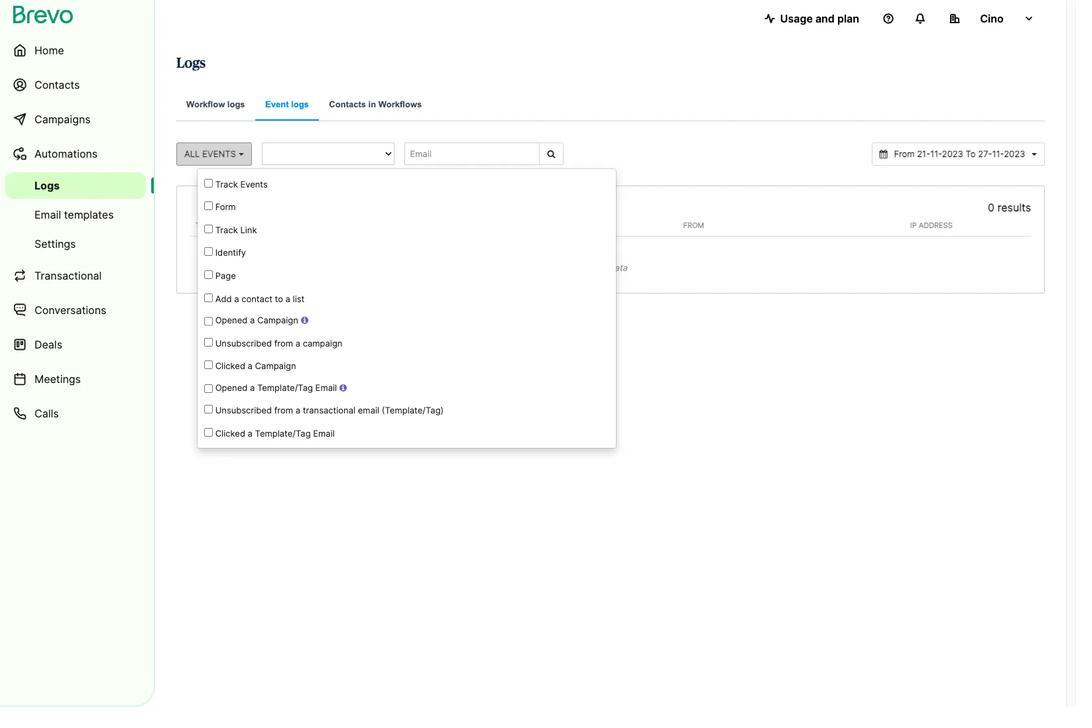 Task type: locate. For each thing, give the bounding box(es) containing it.
campaign down to
[[257, 315, 298, 326]]

1 logs from the left
[[227, 99, 245, 109]]

1 from from the top
[[274, 338, 293, 349]]

from down opened a campaign
[[274, 338, 293, 349]]

contacts up campaigns
[[34, 78, 80, 92]]

1 track from the top
[[215, 179, 238, 190]]

clicked
[[215, 361, 245, 372], [215, 428, 245, 439]]

event logs link
[[255, 90, 319, 121]]

clicked down opened a template/tag email
[[215, 428, 245, 439]]

Email search field
[[404, 143, 540, 165]]

contacts in workflows
[[329, 99, 422, 109]]

opened down clicked a campaign
[[215, 383, 248, 393]]

home
[[34, 44, 64, 57]]

campaign
[[303, 338, 343, 349]]

a right add
[[234, 294, 239, 304]]

2 logs from the left
[[291, 99, 309, 109]]

1 horizontal spatial contacts
[[329, 99, 366, 109]]

identify link
[[198, 241, 616, 264]]

workflows
[[379, 99, 422, 109]]

ip address
[[911, 221, 953, 230]]

all events button
[[176, 143, 252, 166]]

usage and plan button
[[754, 5, 870, 32]]

0 vertical spatial campaign
[[257, 315, 298, 326]]

1 horizontal spatial logs
[[176, 56, 206, 70]]

a down clicked a campaign
[[250, 383, 255, 393]]

contacts for contacts in workflows
[[329, 99, 366, 109]]

campaign
[[257, 315, 298, 326], [255, 361, 296, 372]]

events right all
[[202, 149, 236, 159]]

clicked up opened a template/tag email
[[215, 361, 245, 372]]

opened
[[215, 315, 248, 326], [215, 383, 248, 393]]

logs down automations
[[34, 179, 60, 192]]

1 vertical spatial info circle image
[[340, 384, 347, 393]]

calls
[[34, 407, 59, 420]]

2 from from the top
[[274, 406, 293, 416]]

from for campaign
[[274, 338, 293, 349]]

identify
[[213, 248, 246, 258]]

contacts
[[34, 78, 80, 92], [329, 99, 366, 109]]

2 vertical spatial email
[[313, 428, 335, 439]]

1 vertical spatial track
[[215, 225, 238, 235]]

opened down add
[[215, 315, 248, 326]]

0 vertical spatial events
[[202, 149, 236, 159]]

deals
[[34, 338, 62, 352]]

event
[[265, 99, 289, 109]]

settings link
[[5, 231, 146, 257]]

unsubscribed inside the unsubscribed from a campaign link
[[215, 338, 272, 349]]

logs
[[176, 56, 206, 70], [34, 179, 60, 192]]

track up the form
[[215, 179, 238, 190]]

0 horizontal spatial events
[[202, 149, 236, 159]]

email up settings
[[34, 208, 61, 222]]

events inside 'button'
[[202, 149, 236, 159]]

None checkbox
[[204, 202, 213, 210], [204, 225, 213, 233], [204, 271, 213, 279], [204, 202, 213, 210], [204, 225, 213, 233], [204, 271, 213, 279]]

email templates
[[34, 208, 114, 222]]

campaigns link
[[5, 103, 146, 135]]

info circle image inside opened a template/tag email link
[[340, 384, 347, 393]]

1 vertical spatial events
[[240, 179, 268, 190]]

1 vertical spatial campaign
[[255, 361, 296, 372]]

track left link
[[215, 225, 238, 235]]

a up opened a template/tag email
[[248, 361, 253, 372]]

email
[[34, 208, 61, 222], [315, 383, 337, 393], [313, 428, 335, 439]]

clicked for clicked a template/tag email
[[215, 428, 245, 439]]

from
[[274, 338, 293, 349], [274, 406, 293, 416]]

unsubscribed for unsubscribed from a transactional email (template/tag)
[[215, 406, 272, 416]]

2 clicked from the top
[[215, 428, 245, 439]]

unsubscribed inside unsubscribed from a transactional email (template/tag) link
[[215, 406, 272, 416]]

info circle image up transactional
[[340, 384, 347, 393]]

logs
[[227, 99, 245, 109], [291, 99, 309, 109]]

template/tag
[[257, 383, 313, 393], [255, 428, 311, 439]]

0 horizontal spatial info circle image
[[301, 316, 308, 325]]

1 vertical spatial from
[[274, 406, 293, 416]]

track
[[215, 179, 238, 190], [215, 225, 238, 235]]

0 vertical spatial track
[[215, 179, 238, 190]]

to
[[275, 294, 283, 304]]

add
[[215, 294, 232, 304]]

link
[[240, 225, 257, 235]]

0 vertical spatial email
[[34, 208, 61, 222]]

1 horizontal spatial events
[[240, 179, 268, 190]]

0 vertical spatial opened
[[215, 315, 248, 326]]

email down unsubscribed from a transactional email (template/tag)
[[313, 428, 335, 439]]

a left transactional
[[296, 406, 300, 416]]

1 vertical spatial opened
[[215, 383, 248, 393]]

1 vertical spatial unsubscribed
[[215, 406, 272, 416]]

logs for workflow logs
[[227, 99, 245, 109]]

a right to
[[286, 294, 290, 304]]

logs right workflow
[[227, 99, 245, 109]]

logs up workflow
[[176, 56, 206, 70]]

1 vertical spatial clicked
[[215, 428, 245, 439]]

email
[[358, 406, 379, 416]]

results
[[998, 201, 1031, 214]]

no
[[594, 263, 606, 273]]

clicked for clicked a campaign
[[215, 361, 245, 372]]

a down contact
[[250, 315, 255, 326]]

clicked a template/tag email
[[213, 428, 335, 439]]

1 vertical spatial contacts
[[329, 99, 366, 109]]

0 vertical spatial contacts
[[34, 78, 80, 92]]

and
[[816, 12, 835, 25]]

events for all events
[[202, 149, 236, 159]]

1 unsubscribed from the top
[[215, 338, 272, 349]]

1 horizontal spatial logs
[[291, 99, 309, 109]]

template/tag down clicked a campaign
[[257, 383, 313, 393]]

0 vertical spatial template/tag
[[257, 383, 313, 393]]

opened for opened a campaign
[[215, 315, 248, 326]]

unsubscribed for unsubscribed from a campaign
[[215, 338, 272, 349]]

all
[[184, 149, 200, 159]]

event logs
[[265, 99, 309, 109]]

1 vertical spatial template/tag
[[255, 428, 311, 439]]

plan
[[838, 12, 860, 25]]

0 vertical spatial clicked
[[215, 361, 245, 372]]

0 horizontal spatial contacts
[[34, 78, 80, 92]]

0 horizontal spatial logs
[[227, 99, 245, 109]]

0 horizontal spatial logs
[[34, 179, 60, 192]]

calendar image
[[880, 150, 888, 159]]

campaign up opened a template/tag email
[[255, 361, 296, 372]]

workflow
[[186, 99, 225, 109]]

unsubscribed
[[215, 338, 272, 349], [215, 406, 272, 416]]

2 unsubscribed from the top
[[215, 406, 272, 416]]

unsubscribed up clicked a campaign
[[215, 338, 272, 349]]

0 vertical spatial from
[[274, 338, 293, 349]]

automations
[[34, 147, 98, 161]]

contacts link
[[5, 69, 146, 101]]

home link
[[5, 34, 146, 66]]

transactional
[[34, 269, 102, 283]]

unsubscribed up clicked a template/tag email
[[215, 406, 272, 416]]

0 vertical spatial unsubscribed
[[215, 338, 272, 349]]

info circle image for opened a campaign
[[301, 316, 308, 325]]

list
[[293, 294, 305, 304]]

a
[[234, 294, 239, 304], [286, 294, 290, 304], [250, 315, 255, 326], [296, 338, 300, 349], [248, 361, 253, 372], [250, 383, 255, 393], [296, 406, 300, 416], [248, 428, 253, 439]]

logs link
[[5, 172, 146, 199]]

contacts left 'in' on the top left of page
[[329, 99, 366, 109]]

None text field
[[890, 148, 1030, 160]]

from down opened a template/tag email
[[274, 406, 293, 416]]

1 vertical spatial email
[[315, 383, 337, 393]]

events up link
[[240, 179, 268, 190]]

address
[[919, 221, 953, 230]]

track for events
[[215, 179, 238, 190]]

None checkbox
[[204, 179, 213, 188], [204, 248, 213, 256], [204, 294, 213, 302], [204, 316, 213, 327], [204, 338, 213, 347], [204, 361, 213, 370], [204, 384, 213, 394], [204, 406, 213, 414], [204, 428, 213, 437], [204, 179, 213, 188], [204, 248, 213, 256], [204, 294, 213, 302], [204, 316, 213, 327], [204, 338, 213, 347], [204, 361, 213, 370], [204, 384, 213, 394], [204, 406, 213, 414], [204, 428, 213, 437]]

events
[[202, 149, 236, 159], [240, 179, 268, 190]]

1 horizontal spatial info circle image
[[340, 384, 347, 393]]

logs for event logs
[[291, 99, 309, 109]]

template/tag down opened a template/tag email
[[255, 428, 311, 439]]

info circle image down list
[[301, 316, 308, 325]]

track events link
[[198, 172, 616, 195]]

1 opened from the top
[[215, 315, 248, 326]]

unsubscribed from a campaign link
[[198, 331, 616, 354]]

1 vertical spatial logs
[[34, 179, 60, 192]]

add a contact to a list link
[[198, 287, 616, 310]]

info circle image for opened a template/tag email
[[340, 384, 347, 393]]

2 track from the top
[[215, 225, 238, 235]]

1 clicked from the top
[[215, 361, 245, 372]]

2 opened from the top
[[215, 383, 248, 393]]

logs right event
[[291, 99, 309, 109]]

a left campaign at the left top
[[296, 338, 300, 349]]

search image
[[547, 150, 555, 159]]

page link
[[198, 264, 616, 287]]

contacts in workflows link
[[319, 90, 432, 121]]

no data
[[594, 263, 627, 273]]

0 vertical spatial info circle image
[[301, 316, 308, 325]]

usage
[[780, 12, 813, 25]]

info circle image
[[301, 316, 308, 325], [340, 384, 347, 393]]

email up unsubscribed from a transactional email (template/tag)
[[315, 383, 337, 393]]

unsubscribed from a transactional email (template/tag) link
[[198, 399, 616, 422]]

info circle image inside opened a campaign link
[[301, 316, 308, 325]]

opened a campaign
[[213, 315, 298, 326]]



Task type: describe. For each thing, give the bounding box(es) containing it.
automations link
[[5, 138, 146, 170]]

usage and plan
[[780, 12, 860, 25]]

ip
[[911, 221, 917, 230]]

template/tag for opened
[[257, 383, 313, 393]]

opened a template/tag email link
[[198, 377, 616, 399]]

unsubscribed from a transactional email (template/tag)
[[213, 406, 444, 416]]

(template/tag)
[[382, 406, 444, 416]]

track events
[[213, 179, 268, 190]]

0
[[988, 201, 995, 214]]

opened a template/tag email
[[213, 383, 337, 393]]

contact
[[242, 294, 273, 304]]

data
[[608, 263, 627, 273]]

add a contact to a list
[[213, 294, 305, 304]]

transactional
[[303, 406, 356, 416]]

opened a campaign link
[[198, 310, 616, 331]]

workflow logs link
[[176, 90, 255, 121]]

email templates link
[[5, 202, 146, 228]]

transactional link
[[5, 260, 146, 292]]

clicked a campaign
[[213, 361, 296, 372]]

in
[[368, 99, 376, 109]]

track link link
[[198, 218, 616, 241]]

meetings
[[34, 373, 81, 386]]

clicked a template/tag email link
[[198, 422, 616, 445]]

campaigns
[[34, 113, 91, 126]]

form link
[[198, 195, 616, 218]]

all events
[[184, 149, 238, 159]]

campaign for clicked a campaign
[[255, 361, 296, 372]]

templates
[[64, 208, 114, 222]]

track link
[[213, 225, 257, 235]]

cino
[[980, 12, 1004, 25]]

page
[[213, 271, 236, 281]]

opened for opened a template/tag email
[[215, 383, 248, 393]]

conversations link
[[5, 294, 146, 326]]

contacts for contacts
[[34, 78, 80, 92]]

workflow logs
[[186, 99, 245, 109]]

type
[[196, 221, 214, 230]]

calls link
[[5, 398, 146, 430]]

campaign for opened a campaign
[[257, 315, 298, 326]]

email for opened a template/tag email
[[315, 383, 337, 393]]

settings
[[34, 237, 76, 251]]

template/tag for clicked
[[255, 428, 311, 439]]

0  results
[[988, 201, 1031, 214]]

deals link
[[5, 329, 146, 361]]

clicked a campaign link
[[198, 354, 616, 377]]

email for clicked a template/tag email
[[313, 428, 335, 439]]

from
[[683, 221, 704, 230]]

0 vertical spatial logs
[[176, 56, 206, 70]]

conversations
[[34, 304, 106, 317]]

from for transactional
[[274, 406, 293, 416]]

track for link
[[215, 225, 238, 235]]

unsubscribed from a campaign
[[213, 338, 343, 349]]

events for track events
[[240, 179, 268, 190]]

cino button
[[939, 5, 1045, 32]]

logs inside the logs link
[[34, 179, 60, 192]]

form
[[213, 202, 236, 212]]

meetings link
[[5, 363, 146, 395]]

a down opened a template/tag email
[[248, 428, 253, 439]]



Task type: vqa. For each thing, say whether or not it's contained in the screenshot.
second TRACK
yes



